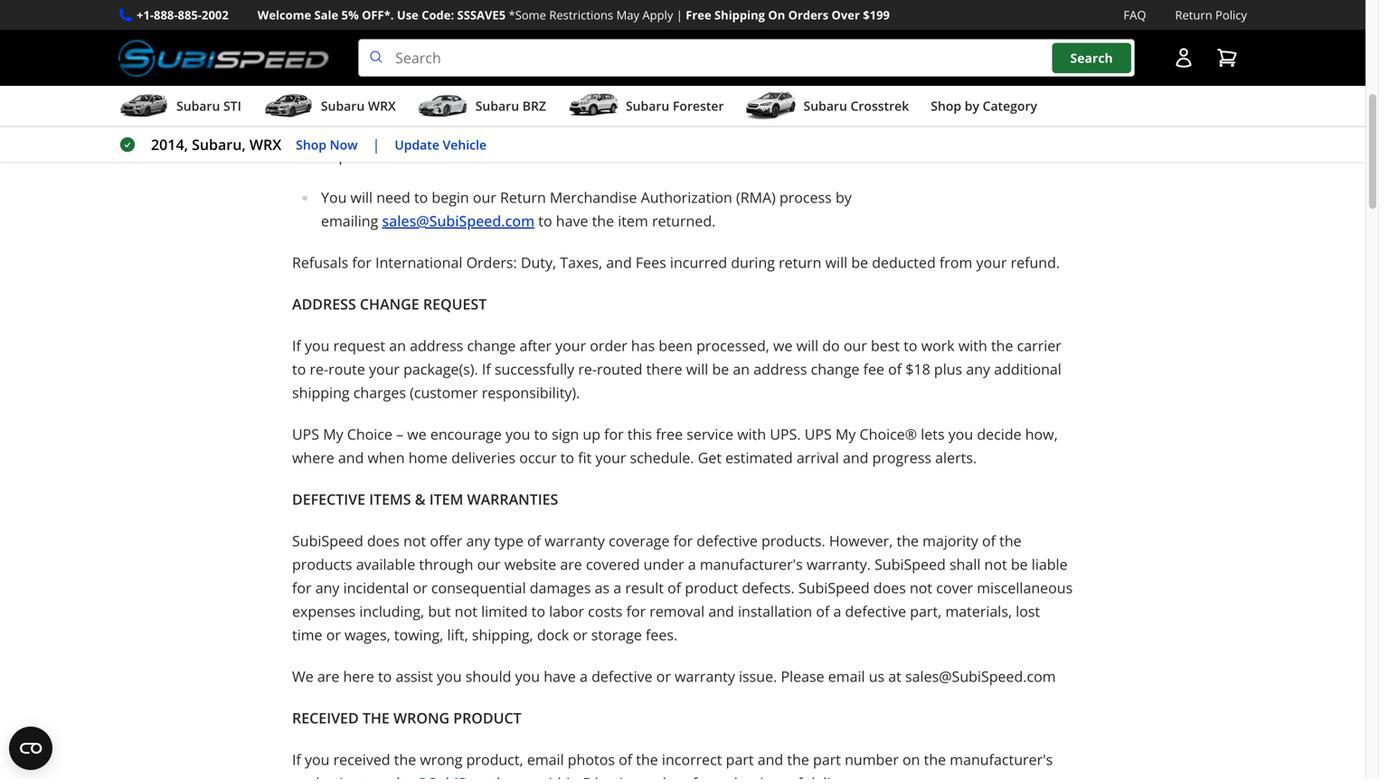 Task type: locate. For each thing, give the bounding box(es) containing it.
does
[[367, 531, 400, 551], [873, 578, 906, 598]]

0 horizontal spatial shop
[[296, 136, 326, 153]]

damages
[[530, 578, 591, 598]]

1 ups from the left
[[292, 425, 319, 444]]

part
[[726, 750, 754, 770], [813, 750, 841, 770]]

photos
[[568, 750, 615, 770]]

subaru for subaru crosstrek
[[804, 97, 847, 115]]

1 vertical spatial shop
[[296, 136, 326, 153]]

item,
[[490, 123, 524, 142]]

charges down route
[[353, 383, 406, 403]]

and inside if you received the wrong product, email photos of the incorrect part and the part number on the manufacturer's packaging to
[[758, 750, 783, 770]]

if inside if you would like to return an item, all shipments must be accepted and then sent back following our standard return process.
[[292, 123, 301, 142]]

1 horizontal spatial product
[[685, 578, 738, 598]]

you inside if you request an address change after your order has been processed, we will do our best to work with the carrier to re-route your package(s). if successfully re-routed there will be an address change fee of $18 plus any additional shipping charges (customer responsibility).
[[305, 336, 330, 356]]

0 horizontal spatial product
[[469, 81, 522, 100]]

1 horizontal spatial manufacturer's
[[950, 750, 1053, 770]]

any up delay
[[660, 58, 684, 77]]

return down orders at the left
[[480, 58, 522, 77]]

process. down would
[[339, 146, 395, 166]]

additional
[[994, 360, 1062, 379]]

by right process
[[836, 188, 852, 207]]

be inside if you request an address change after your order has been processed, we will do our best to work with the carrier to re-route your package(s). if successfully re-routed there will be an address change fee of $18 plus any additional shipping charges (customer responsibility).
[[712, 360, 729, 379]]

0 vertical spatial product
[[469, 81, 522, 100]]

0 vertical spatial have
[[556, 211, 588, 231]]

0 vertical spatial with
[[958, 336, 987, 356]]

this
[[998, 34, 1023, 53], [627, 425, 652, 444]]

1 horizontal spatial part
[[813, 750, 841, 770]]

button image
[[1173, 47, 1195, 69]]

does down however, at the right
[[873, 578, 906, 598]]

you up route
[[305, 336, 330, 356]]

1 horizontal spatial re-
[[578, 360, 597, 379]]

1 horizontal spatial return
[[1175, 7, 1212, 23]]

with up estimated
[[737, 425, 766, 444]]

sign
[[552, 425, 579, 444]]

5%
[[341, 7, 359, 23]]

sti
[[223, 97, 241, 115]]

your right after at the top of page
[[555, 336, 586, 356]]

0 horizontal spatial wrx
[[249, 135, 281, 154]]

charges down returned
[[574, 58, 627, 77]]

our inside subispeed does not offer any type of warranty coverage for defective products. however, the majority of the products available through our website are covered under a manufacturer's warranty. subispeed shall not be liable for any incidental or consequential damages as a result of product defects. subispeed does not cover miscellaneous expenses including, but not limited to labor costs for removal and installation of a defective part, materials, lost time or wages, towing, lift, shipping, dock or storage fees.
[[477, 555, 501, 574]]

0 horizontal spatial like
[[378, 123, 401, 142]]

return up you
[[292, 146, 335, 166]]

schedule.
[[630, 448, 694, 468]]

deducted inside refused or undeliverable orders that are returned to our facility will be processed like a standard return; this means all shipping costs, including return freight charges and any return-to-sender fees assessed by the shipping carrier, will be deducted from the product refund. this will also delay the refund process.
[[339, 81, 403, 100]]

manufacturer's inside if you received the wrong product, email photos of the incorrect part and the part number on the manufacturer's packaging to
[[950, 750, 1053, 770]]

incorrect
[[662, 750, 722, 770]]

0 vertical spatial standard
[[883, 34, 944, 53]]

return up sales@subispeed.com to have the item returned.
[[500, 188, 546, 207]]

manufacturer's inside subispeed does not offer any type of warranty coverage for defective products. however, the majority of the products available through our website are covered under a manufacturer's warranty. subispeed shall not be liable for any incidental or consequential damages as a result of product defects. subispeed does not cover miscellaneous expenses including, but not limited to labor costs for removal and installation of a defective part, materials, lost time or wages, towing, lift, shipping, dock or storage fees.
[[700, 555, 803, 574]]

1 vertical spatial process.
[[339, 146, 395, 166]]

0 vertical spatial |
[[676, 7, 683, 23]]

3 subaru from the left
[[475, 97, 519, 115]]

2 vertical spatial by
[[836, 188, 852, 207]]

have down dock
[[544, 667, 576, 687]]

shop now link
[[296, 135, 358, 155]]

0 vertical spatial process.
[[782, 81, 838, 100]]

a down labor on the bottom left of page
[[580, 667, 588, 687]]

refund
[[733, 81, 778, 100]]

like inside refused or undeliverable orders that are returned to our facility will be processed like a standard return; this means all shipping costs, including return freight charges and any return-to-sender fees assessed by the shipping carrier, will be deducted from the product refund. this will also delay the refund process.
[[845, 34, 868, 53]]

5 subaru from the left
[[804, 97, 847, 115]]

0 vertical spatial by
[[901, 58, 917, 77]]

for inside ups my choice – we encourage you to sign up for this free service with ups. ups my choice® lets you decide how, where and when home deliveries occur to fit your schedule. get estimated arrival and progress alerts.
[[604, 425, 624, 444]]

our right begin
[[473, 188, 496, 207]]

to inside refused or undeliverable orders that are returned to our facility will be processed like a standard return; this means all shipping costs, including return freight charges and any return-to-sender fees assessed by the shipping carrier, will be deducted from the product refund. this will also delay the refund process.
[[633, 34, 647, 53]]

and up also
[[631, 58, 657, 77]]

1 vertical spatial manufacturer's
[[950, 750, 1053, 770]]

1 horizontal spatial defective
[[697, 531, 758, 551]]

0 horizontal spatial we
[[407, 425, 427, 444]]

product
[[469, 81, 522, 100], [685, 578, 738, 598]]

0 vertical spatial from
[[406, 81, 439, 100]]

an inside if you would like to return an item, all shipments must be accepted and then sent back following our standard return process.
[[469, 123, 486, 142]]

return-
[[688, 58, 736, 77]]

defective
[[697, 531, 758, 551], [845, 602, 906, 621], [592, 667, 653, 687]]

you inside if you would like to return an item, all shipments must be accepted and then sent back following our standard return process.
[[305, 123, 330, 142]]

1 vertical spatial defective
[[845, 602, 906, 621]]

0 horizontal spatial email
[[527, 750, 564, 770]]

subaru for subaru sti
[[176, 97, 220, 115]]

return inside the you will need to begin our return merchandise authorization (rma) process by emailing
[[500, 188, 546, 207]]

will up emailing
[[350, 188, 373, 207]]

1 horizontal spatial with
[[958, 336, 987, 356]]

subaru for subaru forester
[[626, 97, 670, 115]]

0 vertical spatial wrx
[[368, 97, 396, 115]]

us
[[869, 667, 885, 687]]

0 horizontal spatial standard
[[883, 34, 944, 53]]

re- down address at the left of page
[[310, 360, 328, 379]]

our down apply
[[651, 34, 674, 53]]

for right up
[[604, 425, 624, 444]]

1 horizontal spatial address
[[754, 360, 807, 379]]

0 horizontal spatial return
[[500, 188, 546, 207]]

and inside if you would like to return an item, all shipments must be accepted and then sent back following our standard return process.
[[745, 123, 771, 142]]

home
[[408, 448, 448, 468]]

0 horizontal spatial this
[[627, 425, 652, 444]]

forester
[[673, 97, 724, 115]]

we inside if you request an address change after your order has been processed, we will do our best to work with the carrier to re-route your package(s). if successfully re-routed there will be an address change fee of $18 plus any additional shipping charges (customer responsibility).
[[773, 336, 793, 356]]

shop inside dropdown button
[[931, 97, 961, 115]]

0 vertical spatial warranty
[[545, 531, 605, 551]]

to inside if you would like to return an item, all shipments must be accepted and then sent back following our standard return process.
[[405, 123, 419, 142]]

are inside refused or undeliverable orders that are returned to our facility will be processed like a standard return; this means all shipping costs, including return freight charges and any return-to-sender fees assessed by the shipping carrier, will be deducted from the product refund. this will also delay the refund process.
[[544, 34, 566, 53]]

and down the a subaru crosstrek thumbnail image
[[745, 123, 771, 142]]

if right package(s).
[[482, 360, 491, 379]]

2014,
[[151, 135, 188, 154]]

1 vertical spatial does
[[873, 578, 906, 598]]

part left the number
[[813, 750, 841, 770]]

all inside if you would like to return an item, all shipments must be accepted and then sent back following our standard return process.
[[528, 123, 543, 142]]

shop by category button
[[931, 90, 1037, 126]]

will left do
[[796, 336, 819, 356]]

you left now on the left of page
[[305, 123, 330, 142]]

choice
[[347, 425, 392, 444]]

0 horizontal spatial manufacturer's
[[700, 555, 803, 574]]

product
[[453, 709, 521, 728]]

off*.
[[362, 7, 394, 23]]

estimated
[[725, 448, 793, 468]]

warranty up covered
[[545, 531, 605, 551]]

my up where
[[323, 425, 343, 444]]

to inside the you will need to begin our return merchandise authorization (rma) process by emailing
[[414, 188, 428, 207]]

plus
[[934, 360, 962, 379]]

subaru sti button
[[118, 90, 241, 126]]

product inside subispeed does not offer any type of warranty coverage for defective products. however, the majority of the products available through our website are covered under a manufacturer's warranty. subispeed shall not be liable for any incidental or consequential damages as a result of product defects. subispeed does not cover miscellaneous expenses including, but not limited to labor costs for removal and installation of a defective part, materials, lost time or wages, towing, lift, shipping, dock or storage fees.
[[685, 578, 738, 598]]

apply
[[642, 7, 673, 23]]

1 my from the left
[[323, 425, 343, 444]]

we are here to assist you should you have a defective or warranty issue. please email us at sales@subispeed.com
[[292, 667, 1056, 687]]

2014, subaru, wrx
[[151, 135, 281, 154]]

0 vertical spatial all
[[292, 58, 307, 77]]

0 horizontal spatial warranty
[[545, 531, 605, 551]]

my
[[323, 425, 343, 444], [836, 425, 856, 444]]

merchandise
[[550, 188, 637, 207]]

taxes,
[[560, 253, 602, 272]]

2 vertical spatial defective
[[592, 667, 653, 687]]

4 subaru from the left
[[626, 97, 670, 115]]

0 horizontal spatial deducted
[[339, 81, 403, 100]]

manufacturer's up defects.
[[700, 555, 803, 574]]

ups my choice – we encourage you to sign up for this free service with ups. ups my choice® lets you decide how, where and when home deliveries occur to fit your schedule. get estimated arrival and progress alerts.
[[292, 425, 1058, 468]]

and right incorrect on the bottom of the page
[[758, 750, 783, 770]]

subaru up sent
[[804, 97, 847, 115]]

&
[[415, 490, 426, 509]]

1 vertical spatial have
[[544, 667, 576, 687]]

return right during
[[779, 253, 822, 272]]

0 horizontal spatial from
[[406, 81, 439, 100]]

a subaru wrx thumbnail image image
[[263, 92, 314, 119]]

crosstrek
[[851, 97, 909, 115]]

this inside refused or undeliverable orders that are returned to our facility will be processed like a standard return; this means all shipping costs, including return freight charges and any return-to-sender fees assessed by the shipping carrier, will be deducted from the product refund. this will also delay the refund process.
[[998, 34, 1023, 53]]

a right as
[[613, 578, 621, 598]]

2 horizontal spatial by
[[965, 97, 979, 115]]

re-
[[310, 360, 328, 379], [578, 360, 597, 379]]

my up arrival
[[836, 425, 856, 444]]

0 horizontal spatial my
[[323, 425, 343, 444]]

1 horizontal spatial wrx
[[368, 97, 396, 115]]

1 vertical spatial an
[[389, 336, 406, 356]]

if down address at the left of page
[[292, 336, 301, 356]]

1 vertical spatial charges
[[353, 383, 406, 403]]

defective left 'part,'
[[845, 602, 906, 621]]

2 part from the left
[[813, 750, 841, 770]]

email left photos
[[527, 750, 564, 770]]

through
[[419, 555, 473, 574]]

products.
[[761, 531, 825, 551]]

0 vertical spatial manufacturer's
[[700, 555, 803, 574]]

for
[[604, 425, 624, 444], [673, 531, 693, 551], [292, 578, 312, 598], [626, 602, 646, 621]]

1 vertical spatial product
[[685, 578, 738, 598]]

we inside ups my choice – we encourage you to sign up for this free service with ups. ups my choice® lets you decide how, where and when home deliveries occur to fit your schedule. get estimated arrival and progress alerts.
[[407, 425, 427, 444]]

and left fees
[[606, 253, 632, 272]]

costs,
[[372, 58, 411, 77]]

0 horizontal spatial re-
[[310, 360, 328, 379]]

like right would
[[378, 123, 401, 142]]

now
[[330, 136, 358, 153]]

return;
[[948, 34, 994, 53]]

will up to-
[[725, 34, 747, 53]]

orders
[[788, 7, 829, 23]]

welcome sale 5% off*. use code: sssave5 *some restrictions may apply | free shipping on orders over $199
[[258, 7, 890, 23]]

0 vertical spatial change
[[467, 336, 516, 356]]

search
[[1070, 49, 1113, 66]]

any inside if you request an address change after your order has been processed, we will do our best to work with the carrier to re-route your package(s). if successfully re-routed there will be an address change fee of $18 plus any additional shipping charges (customer responsibility).
[[966, 360, 990, 379]]

an right request
[[389, 336, 406, 356]]

0 vertical spatial an
[[469, 123, 486, 142]]

by inside refused or undeliverable orders that are returned to our facility will be processed like a standard return; this means all shipping costs, including return freight charges and any return-to-sender fees assessed by the shipping carrier, will be deducted from the product refund. this will also delay the refund process.
[[901, 58, 917, 77]]

subaru for subaru brz
[[475, 97, 519, 115]]

we
[[773, 336, 793, 356], [407, 425, 427, 444]]

majority
[[923, 531, 978, 551]]

shipping down route
[[292, 383, 350, 403]]

to up dock
[[531, 602, 545, 621]]

shipping
[[311, 58, 369, 77], [947, 58, 1004, 77], [292, 383, 350, 403]]

the up miscellaneous
[[999, 531, 1022, 551]]

1 horizontal spatial shop
[[931, 97, 961, 115]]

by inside the you will need to begin our return merchandise authorization (rma) process by emailing
[[836, 188, 852, 207]]

will inside the you will need to begin our return merchandise authorization (rma) process by emailing
[[350, 188, 373, 207]]

0 horizontal spatial by
[[836, 188, 852, 207]]

0 horizontal spatial |
[[372, 135, 380, 154]]

number
[[845, 750, 899, 770]]

1 vertical spatial return
[[500, 188, 546, 207]]

1 vertical spatial from
[[940, 253, 972, 272]]

charges
[[574, 58, 627, 77], [353, 383, 406, 403]]

you right should
[[515, 667, 540, 687]]

shipping inside if you request an address change after your order has been processed, we will do our best to work with the carrier to re-route your package(s). if successfully re-routed there will be an address change fee of $18 plus any additional shipping charges (customer responsibility).
[[292, 383, 350, 403]]

this left free
[[627, 425, 652, 444]]

2 horizontal spatial subispeed
[[875, 555, 946, 574]]

1 horizontal spatial all
[[528, 123, 543, 142]]

0 horizontal spatial charges
[[353, 383, 406, 403]]

ups up arrival
[[805, 425, 832, 444]]

choice®
[[860, 425, 917, 444]]

0 horizontal spatial address
[[410, 336, 463, 356]]

1 horizontal spatial we
[[773, 336, 793, 356]]

if for received
[[292, 750, 301, 770]]

to down 'may'
[[633, 34, 647, 53]]

from inside refused or undeliverable orders that are returned to our facility will be processed like a standard return; this means all shipping costs, including return freight charges and any return-to-sender fees assessed by the shipping carrier, will be deducted from the product refund. this will also delay the refund process.
[[406, 81, 439, 100]]

standard inside refused or undeliverable orders that are returned to our facility will be processed like a standard return; this means all shipping costs, including return freight charges and any return-to-sender fees assessed by the shipping carrier, will be deducted from the product refund. this will also delay the refund process.
[[883, 34, 944, 53]]

1 vertical spatial all
[[528, 123, 543, 142]]

how,
[[1025, 425, 1058, 444]]

0 vertical spatial this
[[998, 34, 1023, 53]]

0 vertical spatial like
[[845, 34, 868, 53]]

2 horizontal spatial an
[[733, 360, 750, 379]]

1 subaru from the left
[[176, 97, 220, 115]]

with up plus
[[958, 336, 987, 356]]

not
[[403, 531, 426, 551], [984, 555, 1007, 574], [910, 578, 932, 598], [455, 602, 477, 621]]

subaru crosstrek
[[804, 97, 909, 115]]

however,
[[829, 531, 893, 551]]

part right incorrect on the bottom of the page
[[726, 750, 754, 770]]

the
[[363, 709, 390, 728]]

policy
[[1215, 7, 1247, 23]]

0 horizontal spatial subispeed
[[292, 531, 363, 551]]

change down do
[[811, 360, 860, 379]]

including
[[415, 58, 476, 77]]

any right plus
[[966, 360, 990, 379]]

of inside if you request an address change after your order has been processed, we will do our best to work with the carrier to re-route your package(s). if successfully re-routed there will be an address change fee of $18 plus any additional shipping charges (customer responsibility).
[[888, 360, 902, 379]]

1 horizontal spatial standard
[[970, 123, 1030, 142]]

our inside refused or undeliverable orders that are returned to our facility will be processed like a standard return; this means all shipping costs, including return freight charges and any return-to-sender fees assessed by the shipping carrier, will be deducted from the product refund. this will also delay the refund process.
[[651, 34, 674, 53]]

refusals for international orders: duty, taxes, and fees incurred during return will be deducted from your refund.
[[292, 253, 1060, 272]]

1 horizontal spatial from
[[940, 253, 972, 272]]

1 horizontal spatial this
[[998, 34, 1023, 53]]

1 horizontal spatial charges
[[574, 58, 627, 77]]

to
[[633, 34, 647, 53], [405, 123, 419, 142], [414, 188, 428, 207], [538, 211, 552, 231], [904, 336, 918, 356], [292, 360, 306, 379], [534, 425, 548, 444], [560, 448, 574, 468], [531, 602, 545, 621], [378, 667, 392, 687], [364, 774, 377, 780]]

this up carrier,
[[998, 34, 1023, 53]]

shop left now on the left of page
[[296, 136, 326, 153]]

assist
[[396, 667, 433, 687]]

processed
[[772, 34, 841, 53]]

0 horizontal spatial defective
[[592, 667, 653, 687]]

0 vertical spatial we
[[773, 336, 793, 356]]

are up damages
[[560, 555, 582, 574]]

sender
[[754, 58, 801, 77]]

product,
[[466, 750, 523, 770]]

or down 5%
[[351, 34, 365, 53]]

consequential
[[431, 578, 526, 598]]

your right fit
[[595, 448, 626, 468]]

by left category
[[965, 97, 979, 115]]

1 horizontal spatial by
[[901, 58, 917, 77]]

like up 'assessed'
[[845, 34, 868, 53]]

0 horizontal spatial an
[[389, 336, 406, 356]]

processed,
[[696, 336, 770, 356]]

search button
[[1052, 43, 1131, 73]]

1 horizontal spatial email
[[828, 667, 865, 687]]

expenses
[[292, 602, 356, 621]]

costs
[[588, 602, 623, 621]]

of right installation
[[816, 602, 830, 621]]

by right 'assessed'
[[901, 58, 917, 77]]

not up 'part,'
[[910, 578, 932, 598]]

the up shop by category
[[921, 58, 943, 77]]

wrx inside dropdown button
[[368, 97, 396, 115]]

an left item,
[[469, 123, 486, 142]]

standard down category
[[970, 123, 1030, 142]]

process. down the fees
[[782, 81, 838, 100]]

assessed
[[837, 58, 897, 77]]

1 vertical spatial with
[[737, 425, 766, 444]]

arrival
[[797, 448, 839, 468]]

1 horizontal spatial process.
[[782, 81, 838, 100]]

885-
[[178, 7, 202, 23]]

the inside if you request an address change after your order has been processed, we will do our best to work with the carrier to re-route your package(s). if successfully re-routed there will be an address change fee of $18 plus any additional shipping charges (customer responsibility).
[[991, 336, 1013, 356]]

shipping
[[714, 7, 765, 23]]

incidental
[[343, 578, 409, 598]]

2 my from the left
[[836, 425, 856, 444]]

at sales@subispeed.com
[[888, 667, 1056, 687]]

shop for shop by category
[[931, 97, 961, 115]]

with inside ups my choice – we encourage you to sign up for this free service with ups. ups my choice® lets you decide how, where and when home deliveries occur to fit your schedule. get estimated arrival and progress alerts.
[[737, 425, 766, 444]]

work
[[921, 336, 955, 356]]

shop up 'following'
[[931, 97, 961, 115]]

1 vertical spatial by
[[965, 97, 979, 115]]

email left us
[[828, 667, 865, 687]]

1 vertical spatial this
[[627, 425, 652, 444]]

1 horizontal spatial my
[[836, 425, 856, 444]]

2 subaru from the left
[[321, 97, 365, 115]]

0 vertical spatial are
[[544, 34, 566, 53]]

our right do
[[844, 336, 867, 356]]

of
[[888, 360, 902, 379], [527, 531, 541, 551], [982, 531, 996, 551], [668, 578, 681, 598], [816, 602, 830, 621], [619, 750, 632, 770]]

1 vertical spatial |
[[372, 135, 380, 154]]

subaru up must on the top of page
[[626, 97, 670, 115]]

means
[[1027, 34, 1072, 53]]

an down processed,
[[733, 360, 750, 379]]

standard down $199
[[883, 34, 944, 53]]

1 vertical spatial standard
[[970, 123, 1030, 142]]

1 horizontal spatial like
[[845, 34, 868, 53]]

have down merchandise
[[556, 211, 588, 231]]

to left route
[[292, 360, 306, 379]]

sales@subispeed.com
[[382, 211, 535, 231]]

1 vertical spatial we
[[407, 425, 427, 444]]

a up 'assessed'
[[872, 34, 880, 53]]

your inside ups my choice – we encourage you to sign up for this free service with ups. ups my choice® lets you decide how, where and when home deliveries occur to fit your schedule. get estimated arrival and progress alerts.
[[595, 448, 626, 468]]

1 horizontal spatial ups
[[805, 425, 832, 444]]

the down return- at the top
[[707, 81, 729, 100]]

any
[[660, 58, 684, 77], [966, 360, 990, 379], [466, 531, 490, 551], [315, 578, 340, 598]]

we right –
[[407, 425, 427, 444]]

our inside if you request an address change after your order has been processed, we will do our best to work with the carrier to re-route your package(s). if successfully re-routed there will be an address change fee of $18 plus any additional shipping charges (customer responsibility).
[[844, 336, 867, 356]]

ups up where
[[292, 425, 319, 444]]

address down processed,
[[754, 360, 807, 379]]

if inside if you received the wrong product, email photos of the incorrect part and the part number on the manufacturer's packaging to
[[292, 750, 301, 770]]

you up alerts.
[[948, 425, 973, 444]]

defective down the storage
[[592, 667, 653, 687]]

0 vertical spatial charges
[[574, 58, 627, 77]]

0 horizontal spatial ups
[[292, 425, 319, 444]]

our inside if you would like to return an item, all shipments must be accepted and then sent back following our standard return process.
[[942, 123, 966, 142]]

subispeed up products
[[292, 531, 363, 551]]

of right photos
[[619, 750, 632, 770]]

to right "need"
[[414, 188, 428, 207]]

defective items & item warranties
[[292, 490, 558, 509]]

wrong
[[393, 709, 450, 728]]

1 horizontal spatial deducted
[[872, 253, 936, 272]]

defective for warranty
[[592, 667, 653, 687]]

re- down order
[[578, 360, 597, 379]]

defective up defects.
[[697, 531, 758, 551]]



Task type: describe. For each thing, give the bounding box(es) containing it.
charges inside refused or undeliverable orders that are returned to our facility will be processed like a standard return; this means all shipping costs, including return freight charges and any return-to-sender fees assessed by the shipping carrier, will be deducted from the product refund. this will also delay the refund process.
[[574, 58, 627, 77]]

1 vertical spatial deducted
[[872, 253, 936, 272]]

will down the been on the top of page
[[686, 360, 708, 379]]

2 vertical spatial an
[[733, 360, 750, 379]]

a subaru brz thumbnail image image
[[418, 92, 468, 119]]

or inside refused or undeliverable orders that are returned to our facility will be processed like a standard return; this means all shipping costs, including return freight charges and any return-to-sender fees assessed by the shipping carrier, will be deducted from the product refund. this will also delay the refund process.
[[351, 34, 365, 53]]

may
[[616, 7, 639, 23]]

are inside subispeed does not offer any type of warranty coverage for defective products. however, the majority of the products available through our website are covered under a manufacturer's warranty. subispeed shall not be liable for any incidental or consequential damages as a result of product defects. subispeed does not cover miscellaneous expenses including, but not limited to labor costs for removal and installation of a defective part, materials, lost time or wages, towing, lift, shipping, dock or storage fees.
[[560, 555, 582, 574]]

for up under
[[673, 531, 693, 551]]

subaru for subaru wrx
[[321, 97, 365, 115]]

service
[[687, 425, 733, 444]]

lost
[[1016, 602, 1040, 621]]

labor
[[549, 602, 584, 621]]

issue.
[[739, 667, 777, 687]]

defects.
[[742, 578, 795, 598]]

888-
[[154, 7, 178, 23]]

the left the number
[[787, 750, 809, 770]]

0 horizontal spatial does
[[367, 531, 400, 551]]

delay
[[667, 81, 703, 100]]

orders:
[[466, 253, 517, 272]]

miscellaneous
[[977, 578, 1073, 598]]

defective for however,
[[697, 531, 758, 551]]

warranties
[[467, 490, 558, 509]]

update vehicle
[[395, 136, 487, 153]]

will down 'refused'
[[292, 81, 314, 100]]

subaru brz
[[475, 97, 546, 115]]

2 vertical spatial are
[[317, 667, 339, 687]]

lift,
[[447, 625, 468, 645]]

then
[[775, 123, 806, 142]]

wrong
[[420, 750, 463, 770]]

of up website on the bottom of page
[[527, 531, 541, 551]]

subaru brz button
[[418, 90, 546, 126]]

not up lift,
[[455, 602, 477, 621]]

result
[[625, 578, 664, 598]]

and inside subispeed does not offer any type of warranty coverage for defective products. however, the majority of the products available through our website are covered under a manufacturer's warranty. subispeed shall not be liable for any incidental or consequential damages as a result of product defects. subispeed does not cover miscellaneous expenses including, but not limited to labor costs for removal and installation of a defective part, materials, lost time or wages, towing, lift, shipping, dock or storage fees.
[[708, 602, 734, 621]]

if for would
[[292, 123, 301, 142]]

subaru forester button
[[568, 90, 724, 126]]

shipping down return;
[[947, 58, 1004, 77]]

freight
[[526, 58, 571, 77]]

and inside refused or undeliverable orders that are returned to our facility will be processed like a standard return; this means all shipping costs, including return freight charges and any return-to-sender fees assessed by the shipping carrier, will be deducted from the product refund. this will also delay the refund process.
[[631, 58, 657, 77]]

by inside dropdown button
[[965, 97, 979, 115]]

1 vertical spatial subispeed
[[875, 555, 946, 574]]

removal
[[650, 602, 705, 621]]

or down the through
[[413, 578, 427, 598]]

defective
[[292, 490, 365, 509]]

refused or undeliverable orders that are returned to our facility will be processed like a standard return; this means all shipping costs, including return freight charges and any return-to-sender fees assessed by the shipping carrier, will be deducted from the product refund. this will also delay the refund process.
[[292, 34, 1072, 100]]

shop for shop now
[[296, 136, 326, 153]]

warranty inside subispeed does not offer any type of warranty coverage for defective products. however, the majority of the products available through our website are covered under a manufacturer's warranty. subispeed shall not be liable for any incidental or consequential damages as a result of product defects. subispeed does not cover miscellaneous expenses including, but not limited to labor costs for removal and installation of a defective part, materials, lost time or wages, towing, lift, shipping, dock or storage fees.
[[545, 531, 605, 551]]

for down result
[[626, 602, 646, 621]]

open widget image
[[9, 727, 52, 771]]

to left fit
[[560, 448, 574, 468]]

any inside refused or undeliverable orders that are returned to our facility will be processed like a standard return; this means all shipping costs, including return freight charges and any return-to-sender fees assessed by the shipping carrier, will be deducted from the product refund. this will also delay the refund process.
[[660, 58, 684, 77]]

$18
[[906, 360, 930, 379]]

package(s).
[[403, 360, 478, 379]]

you right the assist
[[437, 667, 462, 687]]

will left also
[[610, 81, 632, 100]]

sales@subispeed.com to have the item returned.
[[382, 211, 716, 231]]

change
[[360, 294, 419, 314]]

returned
[[570, 34, 629, 53]]

the left incorrect on the bottom of the page
[[636, 750, 658, 770]]

you up occur at the left of the page
[[506, 425, 530, 444]]

code:
[[422, 7, 454, 23]]

to right here
[[378, 667, 392, 687]]

accepted
[[680, 123, 741, 142]]

1 re- from the left
[[310, 360, 328, 379]]

all inside refused or undeliverable orders that are returned to our facility will be processed like a standard return; this means all shipping costs, including return freight charges and any return-to-sender fees assessed by the shipping carrier, will be deducted from the product refund. this will also delay the refund process.
[[292, 58, 307, 77]]

you inside if you received the wrong product, email photos of the incorrect part and the part number on the manufacturer's packaging to
[[305, 750, 330, 770]]

type
[[494, 531, 523, 551]]

be inside subispeed does not offer any type of warranty coverage for defective products. however, the majority of the products available through our website are covered under a manufacturer's warranty. subispeed shall not be liable for any incidental or consequential damages as a result of product defects. subispeed does not cover miscellaneous expenses including, but not limited to labor costs for removal and installation of a defective part, materials, lost time or wages, towing, lift, shipping, dock or storage fees.
[[1011, 555, 1028, 574]]

your left the refund.
[[976, 253, 1007, 272]]

need
[[376, 188, 410, 207]]

progress
[[872, 448, 931, 468]]

subaru wrx button
[[263, 90, 396, 126]]

duty,
[[521, 253, 556, 272]]

dock
[[537, 625, 569, 645]]

address
[[292, 294, 356, 314]]

return policy link
[[1175, 5, 1247, 25]]

or down the fees.
[[656, 667, 671, 687]]

materials,
[[945, 602, 1012, 621]]

on
[[768, 7, 785, 23]]

of up removal
[[668, 578, 681, 598]]

to inside subispeed does not offer any type of warranty coverage for defective products. however, the majority of the products available through our website are covered under a manufacturer's warranty. subispeed shall not be liable for any incidental or consequential damages as a result of product defects. subispeed does not cover miscellaneous expenses including, but not limited to labor costs for removal and installation of a defective part, materials, lost time or wages, towing, lift, shipping, dock or storage fees.
[[531, 602, 545, 621]]

subaru sti
[[176, 97, 241, 115]]

address change request
[[292, 294, 487, 314]]

product inside refused or undeliverable orders that are returned to our facility will be processed like a standard return; this means all shipping costs, including return freight charges and any return-to-sender fees assessed by the shipping carrier, will be deducted from the product refund. this will also delay the refund process.
[[469, 81, 522, 100]]

1 part from the left
[[726, 750, 754, 770]]

if for request
[[292, 336, 301, 356]]

return inside refused or undeliverable orders that are returned to our facility will be processed like a standard return; this means all shipping costs, including return freight charges and any return-to-sender fees assessed by the shipping carrier, will be deducted from the product refund. this will also delay the refund process.
[[480, 58, 522, 77]]

you
[[321, 188, 347, 207]]

to up the $18
[[904, 336, 918, 356]]

standard inside if you would like to return an item, all shipments must be accepted and then sent back following our standard return process.
[[970, 123, 1030, 142]]

carrier,
[[1008, 58, 1056, 77]]

incurred
[[670, 253, 727, 272]]

covered
[[586, 555, 640, 574]]

process. inside refused or undeliverable orders that are returned to our facility will be processed like a standard return; this means all shipping costs, including return freight charges and any return-to-sender fees assessed by the shipping carrier, will be deducted from the product refund. this will also delay the refund process.
[[782, 81, 838, 100]]

we
[[292, 667, 314, 687]]

if you received the wrong product, email photos of the incorrect part and the part number on the manufacturer's packaging to
[[292, 750, 1053, 780]]

a down 'warranty.'
[[833, 602, 841, 621]]

limited
[[481, 602, 528, 621]]

encourage
[[430, 425, 502, 444]]

1 vertical spatial warranty
[[675, 667, 735, 687]]

search input field
[[358, 39, 1135, 77]]

not left offer
[[403, 531, 426, 551]]

update
[[395, 136, 439, 153]]

refusals
[[292, 253, 348, 272]]

will down process
[[825, 253, 848, 272]]

a right under
[[688, 555, 696, 574]]

0 vertical spatial address
[[410, 336, 463, 356]]

shop by category
[[931, 97, 1037, 115]]

has
[[631, 336, 655, 356]]

fee
[[863, 360, 884, 379]]

any left type
[[466, 531, 490, 551]]

1 horizontal spatial change
[[811, 360, 860, 379]]

fit
[[578, 448, 592, 468]]

to up duty,
[[538, 211, 552, 231]]

shipments
[[547, 123, 618, 142]]

wages,
[[345, 625, 390, 645]]

like inside if you would like to return an item, all shipments must be accepted and then sent back following our standard return process.
[[378, 123, 401, 142]]

shipping down 'refused'
[[311, 58, 369, 77]]

shop now
[[296, 136, 358, 153]]

installation
[[738, 602, 812, 621]]

under
[[644, 555, 684, 574]]

and right arrival
[[843, 448, 869, 468]]

deliveries
[[451, 448, 516, 468]]

your down request
[[369, 360, 400, 379]]

return down a subaru brz thumbnail image
[[423, 123, 466, 142]]

part,
[[910, 602, 942, 621]]

undeliverable
[[369, 34, 461, 53]]

the left wrong
[[394, 750, 416, 770]]

process. inside if you would like to return an item, all shipments must be accepted and then sent back following our standard return process.
[[339, 146, 395, 166]]

0 horizontal spatial change
[[467, 336, 516, 356]]

begin
[[432, 188, 469, 207]]

alerts.
[[935, 448, 977, 468]]

for down products
[[292, 578, 312, 598]]

of right majority in the right bottom of the page
[[982, 531, 996, 551]]

the down including
[[443, 81, 465, 100]]

the left majority in the right bottom of the page
[[897, 531, 919, 551]]

a subaru crosstrek thumbnail image image
[[746, 92, 796, 119]]

0 vertical spatial return
[[1175, 7, 1212, 23]]

if you would like to return an item, all shipments must be accepted and then sent back following our standard return process.
[[292, 123, 1030, 166]]

orders
[[465, 34, 509, 53]]

2 vertical spatial subispeed
[[798, 578, 870, 598]]

storage
[[591, 625, 642, 645]]

email inside if you received the wrong product, email photos of the incorrect part and the part number on the manufacturer's packaging to
[[527, 750, 564, 770]]

any up expenses
[[315, 578, 340, 598]]

+1-888-885-2002
[[137, 7, 229, 23]]

a inside refused or undeliverable orders that are returned to our facility will be processed like a standard return; this means all shipping costs, including return freight charges and any return-to-sender fees assessed by the shipping carrier, will be deducted from the product refund. this will also delay the refund process.
[[872, 34, 880, 53]]

faq
[[1124, 7, 1146, 23]]

order
[[590, 336, 627, 356]]

2 ups from the left
[[805, 425, 832, 444]]

return policy
[[1175, 7, 1247, 23]]

been
[[659, 336, 693, 356]]

our inside the you will need to begin our return merchandise authorization (rma) process by emailing
[[473, 188, 496, 207]]

products
[[292, 555, 352, 574]]

packaging
[[292, 774, 360, 780]]

with inside if you request an address change after your order has been processed, we will do our best to work with the carrier to re-route your package(s). if successfully re-routed there will be an address change fee of $18 plus any additional shipping charges (customer responsibility).
[[958, 336, 987, 356]]

the down merchandise
[[592, 211, 614, 231]]

0 vertical spatial email
[[828, 667, 865, 687]]

1 vertical spatial wrx
[[249, 135, 281, 154]]

or right dock
[[573, 625, 587, 645]]

to up occur at the left of the page
[[534, 425, 548, 444]]

item
[[429, 490, 463, 509]]

including,
[[359, 602, 424, 621]]

the right on
[[924, 750, 946, 770]]

of inside if you received the wrong product, email photos of the incorrect part and the part number on the manufacturer's packaging to
[[619, 750, 632, 770]]

be inside if you would like to return an item, all shipments must be accepted and then sent back following our standard return process.
[[660, 123, 677, 142]]

2 re- from the left
[[578, 360, 597, 379]]

subispeed logo image
[[118, 39, 329, 77]]

during
[[731, 253, 775, 272]]

to inside if you received the wrong product, email photos of the incorrect part and the part number on the manufacturer's packaging to
[[364, 774, 377, 780]]

or down expenses
[[326, 625, 341, 645]]

0 vertical spatial subispeed
[[292, 531, 363, 551]]

coverage
[[609, 531, 670, 551]]

when
[[368, 448, 405, 468]]

a subaru forester thumbnail image image
[[568, 92, 619, 119]]

not right the shall
[[984, 555, 1007, 574]]

charges inside if you request an address change after your order has been processed, we will do our best to work with the carrier to re-route your package(s). if successfully re-routed there will be an address change fee of $18 plus any additional shipping charges (customer responsibility).
[[353, 383, 406, 403]]

(rma)
[[736, 188, 776, 207]]

and down choice
[[338, 448, 364, 468]]

subispeed does not offer any type of warranty coverage for defective products. however, the majority of the products available through our website are covered under a manufacturer's warranty. subispeed shall not be liable for any incidental or consequential damages as a result of product defects. subispeed does not cover miscellaneous expenses including, but not limited to labor costs for removal and installation of a defective part, materials, lost time or wages, towing, lift, shipping, dock or storage fees.
[[292, 531, 1073, 645]]

1 horizontal spatial |
[[676, 7, 683, 23]]

time
[[292, 625, 322, 645]]

a subaru sti thumbnail image image
[[118, 92, 169, 119]]

this inside ups my choice – we encourage you to sign up for this free service with ups. ups my choice® lets you decide how, where and when home deliveries occur to fit your schedule. get estimated arrival and progress alerts.
[[627, 425, 652, 444]]



Task type: vqa. For each thing, say whether or not it's contained in the screenshot.
TITANIUM
no



